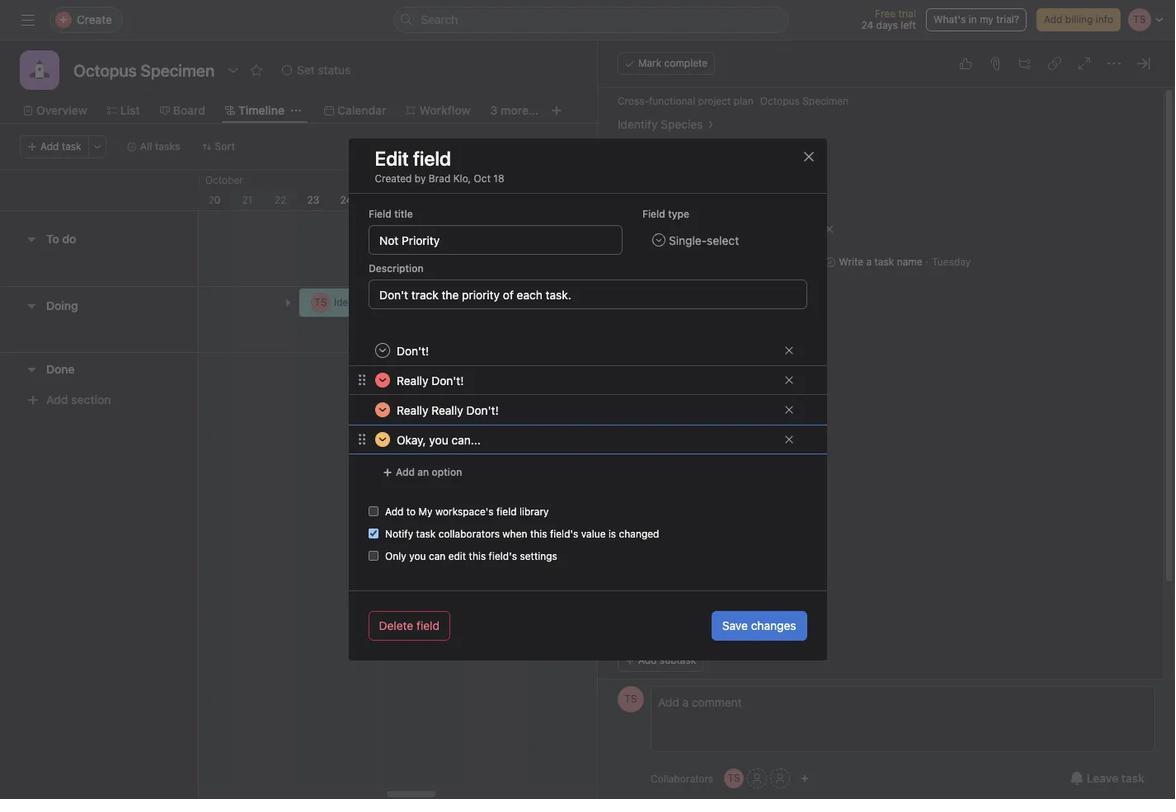 Task type: locate. For each thing, give the bounding box(es) containing it.
1 horizontal spatial field
[[642, 208, 665, 220]]

field right "delete" on the left bottom of page
[[417, 619, 440, 633]]

identify species down functional
[[618, 117, 703, 131]]

4 type an option name field from the top
[[390, 426, 778, 454]]

add down done button
[[46, 393, 68, 407]]

ts right show subtasks for task identify species image at top left
[[315, 296, 327, 309]]

0 vertical spatial identify
[[618, 117, 658, 131]]

add left billing in the top of the page
[[1044, 13, 1063, 26]]

add
[[1044, 13, 1063, 26], [40, 140, 59, 153], [46, 393, 68, 407], [396, 466, 415, 478], [385, 506, 403, 518], [639, 654, 657, 667]]

field for delete
[[417, 619, 440, 633]]

field up when
[[496, 506, 516, 518]]

this right edit
[[469, 550, 486, 563]]

edit field created by brad klo, oct 18
[[375, 147, 505, 185]]

add left to
[[385, 506, 403, 518]]

identify inside main content
[[618, 117, 658, 131]]

brad
[[429, 172, 451, 185]]

inherited
[[642, 289, 683, 302]]

1 vertical spatial status
[[634, 422, 664, 434]]

task inside 'button'
[[62, 140, 81, 153]]

status
[[634, 356, 664, 368], [634, 422, 664, 434]]

0 horizontal spatial ts button
[[618, 686, 644, 713]]

1 vertical spatial identify species
[[334, 296, 409, 309]]

billing
[[1066, 13, 1093, 26]]

1 vertical spatial field's
[[488, 550, 517, 563]]

add inside 'button'
[[40, 140, 59, 153]]

0 vertical spatial description
[[368, 262, 423, 275]]

add task
[[40, 140, 81, 153]]

this for when
[[530, 528, 547, 540]]

task for leave task
[[1122, 771, 1145, 785]]

0 horizontal spatial species
[[372, 296, 409, 309]]

1 horizontal spatial description
[[618, 455, 671, 467]]

field
[[413, 147, 451, 170], [496, 506, 516, 518], [417, 619, 440, 633]]

add inside button
[[1044, 13, 1063, 26]]

23
[[307, 194, 320, 206]]

31
[[572, 194, 583, 206]]

1 field from the left
[[368, 208, 391, 220]]

doing button
[[46, 291, 78, 321]]

24 left days at the top right of the page
[[862, 19, 874, 31]]

0 vertical spatial status
[[634, 356, 664, 368]]

Add to My workspace's field library checkbox
[[368, 507, 378, 516]]

2 type an option name field from the top
[[390, 366, 778, 394]]

ts for the topmost ts button
[[625, 693, 637, 705]]

1 horizontal spatial field's
[[550, 528, 578, 540]]

0 horizontal spatial field's
[[488, 550, 517, 563]]

hide
[[618, 289, 639, 302]]

add for add section
[[46, 393, 68, 407]]

ts
[[315, 296, 327, 309], [625, 693, 637, 705], [728, 772, 741, 785]]

add left 'an'
[[396, 466, 415, 478]]

collapse task list for the section doing image
[[25, 299, 38, 313]]

species down cross-functional project plan link at the top right of the page
[[661, 117, 703, 131]]

0 horizontal spatial ts
[[315, 296, 327, 309]]

what's
[[934, 13, 966, 26]]

0 horizontal spatial identify
[[334, 296, 369, 309]]

0 vertical spatial field's
[[550, 528, 578, 540]]

field up date
[[642, 208, 665, 220]]

edit
[[448, 550, 466, 563]]

save
[[723, 619, 748, 633]]

add for add subtask
[[639, 654, 657, 667]]

plan
[[734, 95, 754, 107]]

1 vertical spatial 24
[[340, 194, 353, 206]]

field
[[368, 208, 391, 220], [642, 208, 665, 220]]

task right a
[[875, 256, 894, 268]]

cross-functional project plan link
[[618, 95, 754, 107]]

leave task
[[1087, 771, 1145, 785]]

save changes
[[723, 619, 796, 633]]

0 horizontal spatial field
[[368, 208, 391, 220]]

this up settings
[[530, 528, 547, 540]]

remove option image
[[784, 346, 794, 356], [784, 375, 794, 385], [784, 405, 794, 415], [784, 435, 794, 445]]

overview
[[36, 103, 87, 117]]

rocket image
[[30, 60, 49, 80]]

this
[[530, 528, 547, 540], [469, 550, 486, 563]]

date
[[639, 224, 660, 236]]

task down my
[[416, 528, 435, 540]]

do
[[62, 232, 76, 246]]

notify task collaborators when this field's value is changed
[[385, 528, 659, 540]]

1 vertical spatial species
[[372, 296, 409, 309]]

1 type an option name field from the top
[[390, 337, 778, 365]]

add inside identify species main content
[[639, 654, 657, 667]]

oct
[[474, 172, 491, 185]]

0 horizontal spatial description
[[368, 262, 423, 275]]

description down priority
[[618, 455, 671, 467]]

close details image
[[1138, 57, 1151, 70]]

board
[[173, 103, 205, 117]]

free trial 24 days left
[[862, 7, 916, 31]]

1 horizontal spatial identify
[[618, 117, 658, 131]]

1 horizontal spatial this
[[530, 528, 547, 540]]

done button
[[46, 354, 75, 384]]

identify
[[618, 117, 658, 131], [334, 296, 369, 309]]

2 field from the left
[[642, 208, 665, 220]]

1
[[608, 194, 613, 206]]

edit
[[375, 147, 409, 170]]

0 vertical spatial ts button
[[618, 686, 644, 713]]

1 horizontal spatial identify species
[[618, 117, 703, 131]]

workspace's
[[435, 506, 493, 518]]

status up priority
[[634, 356, 664, 368]]

identify left 3
[[334, 296, 369, 309]]

Type an option name field
[[390, 337, 778, 365], [390, 366, 778, 394], [390, 396, 778, 424], [390, 426, 778, 454]]

0 vertical spatial species
[[661, 117, 703, 131]]

tuesday
[[932, 256, 971, 268]]

field for field type
[[642, 208, 665, 220]]

field inside button
[[417, 619, 440, 633]]

delete field
[[379, 619, 440, 633]]

identify down "cross-"
[[618, 117, 658, 131]]

created
[[375, 172, 412, 185]]

1 horizontal spatial 24
[[862, 19, 874, 31]]

to
[[406, 506, 416, 518]]

field's down when
[[488, 550, 517, 563]]

27
[[440, 194, 451, 206]]

add an option button
[[375, 461, 469, 484]]

search
[[421, 12, 458, 26]]

complete
[[665, 57, 708, 69]]

left
[[901, 19, 916, 31]]

1 vertical spatial ts button
[[724, 769, 744, 789]]

only you can edit this field's settings
[[385, 550, 557, 563]]

identify species inside main content
[[618, 117, 703, 131]]

2 status from the top
[[634, 422, 664, 434]]

assignee
[[618, 191, 660, 203]]

description
[[368, 262, 423, 275], [618, 455, 671, 467]]

this for edit
[[469, 550, 486, 563]]

add left subtask
[[639, 654, 657, 667]]

field up the brad
[[413, 147, 451, 170]]

0 horizontal spatial identify species
[[334, 296, 409, 309]]

an
[[417, 466, 429, 478]]

title
[[394, 208, 413, 220]]

collaborators
[[438, 528, 499, 540]]

field title
[[368, 208, 413, 220]]

dependencies
[[618, 257, 685, 269]]

0 horizontal spatial this
[[469, 550, 486, 563]]

24 inside 'free trial 24 days left'
[[862, 19, 874, 31]]

1 horizontal spatial species
[[661, 117, 703, 131]]

description up 3
[[368, 262, 423, 275]]

3 type an option name field from the top
[[390, 396, 778, 424]]

field's left value
[[550, 528, 578, 540]]

poll
[[532, 224, 549, 237]]

identify species left 3
[[334, 296, 409, 309]]

0 vertical spatial field
[[413, 147, 451, 170]]

project
[[698, 95, 731, 107]]

ts button right collaborators
[[724, 769, 744, 789]]

task for add task
[[62, 140, 81, 153]]

field for edit
[[413, 147, 451, 170]]

dialog
[[598, 40, 1176, 799]]

single-
[[669, 233, 707, 247]]

2 vertical spatial field
[[417, 619, 440, 633]]

info
[[1096, 13, 1114, 26]]

description inside identify species main content
[[618, 455, 671, 467]]

None text field
[[69, 55, 219, 85], [368, 280, 807, 309], [69, 55, 219, 85], [368, 280, 807, 309]]

Only you can edit this field's settings checkbox
[[368, 551, 378, 561]]

1 vertical spatial ts
[[625, 693, 637, 705]]

ts button down add subtask button
[[618, 686, 644, 713]]

ts down add subtask button
[[625, 693, 637, 705]]

1 vertical spatial identify
[[334, 296, 369, 309]]

is
[[608, 528, 616, 540]]

task
[[62, 140, 81, 153], [875, 256, 894, 268], [416, 528, 435, 540], [1122, 771, 1145, 785]]

board link
[[160, 101, 205, 120]]

task right leave
[[1122, 771, 1145, 785]]

0 vertical spatial 24
[[862, 19, 874, 31]]

select
[[707, 233, 739, 247]]

collapse task list for the section done image
[[25, 363, 38, 376]]

field down '25'
[[368, 208, 391, 220]]

2 horizontal spatial ts
[[728, 772, 741, 785]]

add down overview link
[[40, 140, 59, 153]]

what's in my trial? button
[[926, 8, 1027, 31]]

species left 3
[[372, 296, 409, 309]]

task inside button
[[1122, 771, 1145, 785]]

field inside edit field created by brad klo, oct 18
[[413, 147, 451, 170]]

to do
[[46, 232, 76, 246]]

can
[[428, 550, 445, 563]]

1 vertical spatial this
[[469, 550, 486, 563]]

identify species
[[618, 117, 703, 131], [334, 296, 409, 309]]

1 vertical spatial description
[[618, 455, 671, 467]]

ts right collaborators
[[728, 772, 741, 785]]

2 vertical spatial ts
[[728, 772, 741, 785]]

add for add an option
[[396, 466, 415, 478]]

status down priority
[[634, 422, 664, 434]]

0 vertical spatial this
[[530, 528, 547, 540]]

task down 'overview'
[[62, 140, 81, 153]]

24 left '25'
[[340, 194, 353, 206]]

field type
[[642, 208, 689, 220]]

0 vertical spatial identify species
[[618, 117, 703, 131]]

add for add task
[[40, 140, 59, 153]]

mark complete
[[639, 57, 708, 69]]

in
[[969, 13, 977, 26]]

add task button
[[20, 135, 89, 158]]

26
[[406, 194, 419, 206]]

1 horizontal spatial ts
[[625, 693, 637, 705]]

what's in my trial?
[[934, 13, 1020, 26]]



Task type: describe. For each thing, give the bounding box(es) containing it.
to
[[46, 232, 59, 246]]

show subtasks for task identify species image
[[283, 298, 293, 308]]

poll total #
[[532, 224, 573, 248]]

dialog containing identify species
[[598, 40, 1176, 799]]

28
[[472, 194, 485, 206]]

when
[[502, 528, 527, 540]]

search button
[[393, 7, 789, 33]]

4 remove option image from the top
[[784, 435, 794, 445]]

add or remove collaborators image
[[800, 774, 810, 784]]

1 status from the top
[[634, 356, 664, 368]]

my
[[418, 506, 432, 518]]

calendar
[[337, 103, 386, 117]]

type
[[668, 208, 689, 220]]

0 likes. click to like this task image
[[959, 57, 973, 70]]

3 remove option image from the top
[[784, 405, 794, 415]]

timeline link
[[225, 101, 285, 120]]

collaborators
[[651, 773, 714, 785]]

field for field title
[[368, 208, 391, 220]]

add subtask button
[[618, 649, 704, 672]]

add to my workspace's field library
[[385, 506, 549, 518]]

notify
[[385, 528, 413, 540]]

fields
[[686, 289, 712, 302]]

single-select
[[669, 233, 739, 247]]

full screen image
[[1078, 57, 1091, 70]]

priority
[[634, 389, 668, 401]]

doing
[[46, 299, 78, 313]]

delete field button
[[368, 611, 450, 641]]

cross-functional project plan octopus specimen
[[618, 95, 849, 107]]

1 remove option image from the top
[[784, 346, 794, 356]]

klo,
[[453, 172, 471, 185]]

total
[[552, 224, 573, 237]]

29
[[505, 194, 518, 206]]

1 vertical spatial field
[[496, 506, 516, 518]]

add section button
[[20, 385, 118, 415]]

0 horizontal spatial 24
[[340, 194, 353, 206]]

calendar link
[[324, 101, 386, 120]]

name
[[897, 256, 923, 268]]

add for add billing info
[[1044, 13, 1063, 26]]

3
[[412, 296, 418, 309]]

21
[[242, 194, 253, 206]]

done
[[46, 362, 75, 376]]

due
[[618, 224, 637, 236]]

add for add to my workspace's field library
[[385, 506, 403, 518]]

due date
[[618, 224, 660, 236]]

20
[[208, 194, 221, 206]]

subtask
[[660, 654, 697, 667]]

by
[[415, 172, 426, 185]]

leave
[[1087, 771, 1119, 785]]

Notify task collaborators when this field's value is changed checkbox
[[368, 529, 378, 539]]

free
[[875, 7, 896, 20]]

copy task link image
[[1049, 57, 1062, 70]]

Task Name text field
[[606, 137, 1143, 175]]

workflow
[[419, 103, 471, 117]]

section
[[71, 393, 111, 407]]

octopus specimen link
[[760, 95, 849, 107]]

22
[[275, 194, 286, 206]]

add billing info
[[1044, 13, 1114, 26]]

list link
[[107, 101, 140, 120]]

only
[[385, 550, 406, 563]]

collapse task list for the section to do image
[[25, 233, 38, 246]]

value
[[581, 528, 606, 540]]

2 remove option image from the top
[[784, 375, 794, 385]]

Priority, Stage, Status… text field
[[368, 225, 622, 255]]

add subtask
[[639, 654, 697, 667]]

save changes button
[[712, 611, 807, 641]]

task for notify task collaborators when this field's value is changed
[[416, 528, 435, 540]]

add section
[[46, 393, 111, 407]]

add to starred image
[[250, 64, 263, 77]]

field's for settings
[[488, 550, 517, 563]]

list
[[120, 103, 140, 117]]

write
[[839, 256, 864, 268]]

task inside identify species main content
[[875, 256, 894, 268]]

identify species link
[[618, 115, 703, 134]]

30
[[538, 194, 551, 206]]

1 horizontal spatial ts button
[[724, 769, 744, 789]]

settings
[[520, 550, 557, 563]]

cross-
[[618, 95, 649, 107]]

timeline
[[238, 103, 285, 117]]

workflow link
[[406, 101, 471, 120]]

days
[[877, 19, 898, 31]]

changed
[[619, 528, 659, 540]]

species inside main content
[[661, 117, 703, 131]]

close image
[[802, 150, 815, 163]]

0 vertical spatial ts
[[315, 296, 327, 309]]

my
[[980, 13, 994, 26]]

add subtask image
[[1019, 57, 1032, 70]]

to do button
[[46, 224, 76, 254]]

ts for the right ts button
[[728, 772, 741, 785]]

leftcount image
[[422, 298, 432, 308]]

clear due date image
[[825, 224, 835, 234]]

write a task name
[[839, 256, 923, 268]]

octopus
[[760, 95, 800, 107]]

field's for value
[[550, 528, 578, 540]]

mark complete button
[[618, 52, 715, 75]]

search list box
[[393, 7, 789, 33]]

trial?
[[997, 13, 1020, 26]]

add billing info button
[[1037, 8, 1121, 31]]

identify species main content
[[598, 87, 1163, 792]]

#
[[532, 236, 538, 248]]



Task type: vqa. For each thing, say whether or not it's contained in the screenshot.
Add task… Button to the bottom
no



